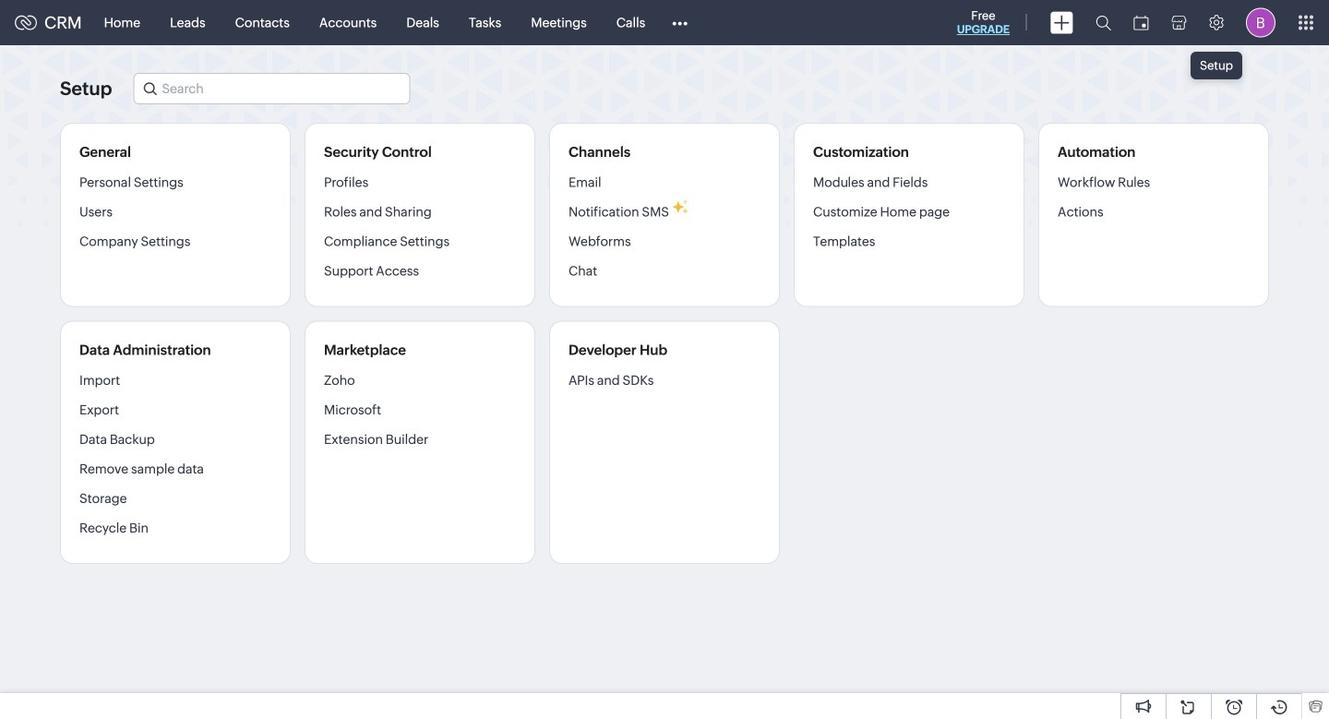 Task type: vqa. For each thing, say whether or not it's contained in the screenshot.
Profile IMAGE
yes



Task type: describe. For each thing, give the bounding box(es) containing it.
calendar image
[[1134, 15, 1149, 30]]

profile element
[[1235, 0, 1287, 45]]

search image
[[1096, 15, 1112, 30]]

Search text field
[[134, 74, 409, 103]]

search element
[[1085, 0, 1123, 45]]

profile image
[[1246, 8, 1276, 37]]



Task type: locate. For each thing, give the bounding box(es) containing it.
create menu element
[[1040, 0, 1085, 45]]

create menu image
[[1051, 12, 1074, 34]]

None field
[[133, 73, 410, 104]]

logo image
[[15, 15, 37, 30]]

Other Modules field
[[660, 8, 700, 37]]



